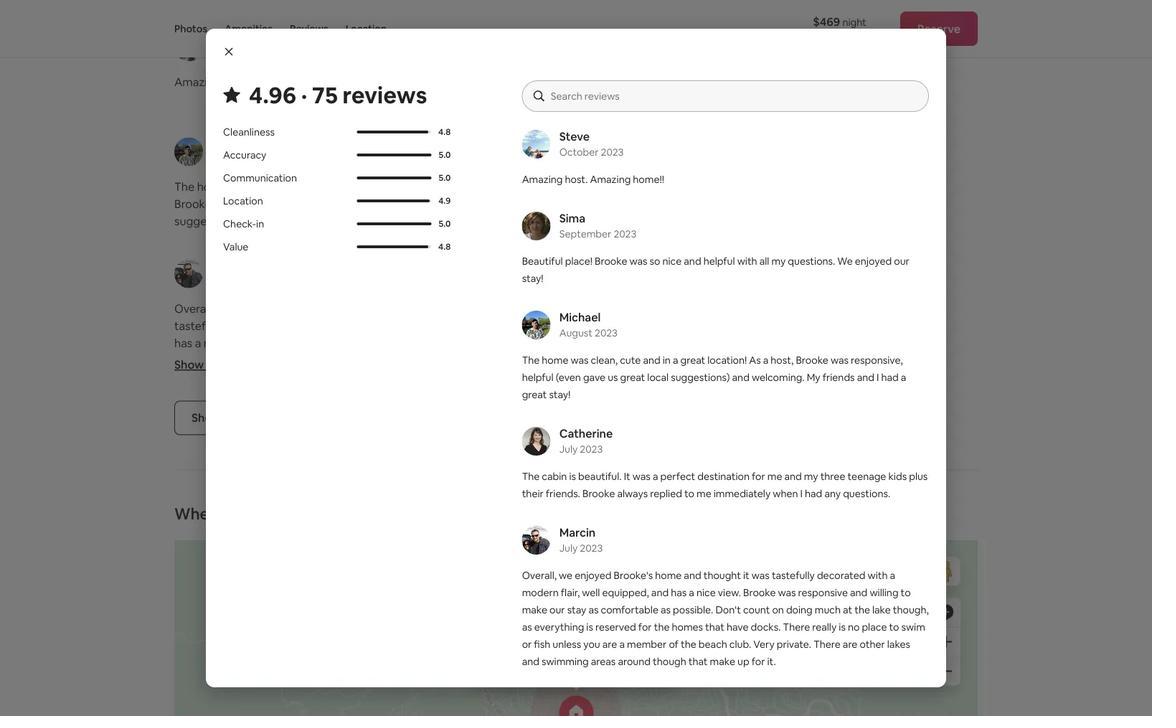 Task type: describe. For each thing, give the bounding box(es) containing it.
0 horizontal spatial of
[[250, 405, 261, 420]]

communication
[[223, 171, 297, 184]]

0 horizontal spatial clean,
[[253, 180, 284, 194]]

indicator
[[751, 405, 798, 420]]

0 vertical spatial beautiful.
[[646, 180, 696, 194]]

0 vertical spatial docks.
[[202, 388, 236, 402]]

reserve
[[918, 21, 961, 36]]

outdoor
[[657, 353, 700, 368]]

if
[[775, 439, 782, 454]]

photos
[[174, 22, 207, 35]]

0 vertical spatial destination
[[783, 180, 842, 194]]

public
[[847, 567, 876, 580]]

0 vertical spatial responsive,
[[237, 197, 297, 211]]

michael august 2023 inside the 4.96 · 75 reviews dialog
[[559, 310, 618, 339]]

0 horizontal spatial beach
[[284, 405, 317, 420]]

welcoming. inside the 4.96 · 75 reviews dialog
[[752, 371, 805, 384]]

have inside the 4.96 · 75 reviews dialog
[[727, 621, 749, 634]]

zoom out image
[[941, 666, 952, 677]]

0 horizontal spatial has
[[174, 336, 192, 351]]

0 horizontal spatial other
[[468, 405, 497, 420]]

location! inside the 4.96 · 75 reviews dialog
[[708, 354, 747, 367]]

0 vertical spatial fish
[[418, 388, 436, 402]]

my right "place."
[[804, 470, 818, 483]]

0 vertical spatial much
[[457, 353, 487, 368]]

1 horizontal spatial in
[[335, 180, 344, 194]]

0 vertical spatial doing
[[425, 353, 455, 368]]

(even inside list
[[338, 197, 367, 211]]

0 horizontal spatial kids
[[678, 197, 699, 211]]

photos button
[[174, 0, 207, 57]]

1 horizontal spatial catherine july 2023
[[619, 136, 673, 166]]

0 vertical spatial home!!
[[301, 75, 337, 89]]

show all 75 reviews
[[192, 411, 294, 425]]

where you'll be
[[174, 504, 289, 524]]

i inside the house was great it was the cleanest airbnb i've entered. the kitchen has many plates, cups, utensils, seasonings, etc. and all the other rooms had many amenities. the view is beautiful. the outdoor area is very comfortable. the light switches can be weird at times but that's a nitpick. the only thing i kinda had a problem with was the driveway because it is hard to spot because the only indicator is a wood pole that is kinda hidden(you have to drive pretty slow to catch it). and the driveway because it is steep. but if you are ok with a bit of challenging parking you'll love this place.
[[612, 388, 615, 402]]

very inside the 4.96 · 75 reviews dialog
[[754, 638, 775, 651]]

0 vertical spatial have
[[174, 388, 199, 402]]

0 vertical spatial responsive
[[320, 336, 377, 351]]

the house was great it was the cleanest airbnb i've entered. the kitchen has many plates, cups, utensils, seasonings, etc. and all the other rooms had many amenities. the view is beautiful. the outdoor area is very comfortable. the light switches can be weird at times but that's a nitpick. the only thing i kinda had a problem with was the driveway because it is hard to spot because the only indicator is a wood pole that is kinda hidden(you have to drive pretty slow to catch it). and the driveway because it is steep. but if you are ok with a bit of challenging parking you'll love this place.
[[582, 302, 903, 471]]

airbnb
[[795, 302, 831, 316]]

host. inside the 4.96 · 75 reviews dialog
[[565, 173, 588, 186]]

hidden(you
[[623, 422, 683, 437]]

tastefully inside the 4.96 · 75 reviews dialog
[[772, 569, 815, 582]]

michael inside the 4.96 · 75 reviews dialog
[[559, 310, 601, 324]]

marcin
[[559, 525, 596, 540]]

rooms
[[670, 336, 703, 351]]

0 vertical spatial place!
[[631, 75, 662, 89]]

transit
[[878, 567, 910, 580]]

0 horizontal spatial reserved
[[346, 370, 392, 385]]

october 2023
[[212, 49, 276, 62]]

september
[[559, 227, 612, 240]]

replied inside the 4.96 · 75 reviews dialog
[[650, 487, 682, 500]]

you inside the house was great it was the cleanest airbnb i've entered. the kitchen has many plates, cups, utensils, seasonings, etc. and all the other rooms had many amenities. the view is beautiful. the outdoor area is very comfortable. the light switches can be weird at times but that's a nitpick. the only thing i kinda had a problem with was the driveway because it is hard to spot because the only indicator is a wood pole that is kinda hidden(you have to drive pretty slow to catch it). and the driveway because it is steep. but if you are ok with a bit of challenging parking you'll love this place.
[[785, 439, 804, 454]]

1 horizontal spatial catherine
[[619, 136, 673, 151]]

0 horizontal spatial though
[[353, 422, 391, 437]]

0 vertical spatial we
[[217, 302, 232, 316]]

beautiful place! brooke was so nice and helpful with all my questions. we enjoyed our stay! inside the 4.96 · 75 reviews dialog
[[522, 255, 910, 285]]

0 horizontal spatial at
[[490, 353, 500, 368]]

0 horizontal spatial well
[[387, 319, 407, 333]]

5.0 for accuracy
[[439, 149, 451, 160]]

0 vertical spatial we
[[639, 92, 656, 107]]

perfect inside the 4.96 · 75 reviews dialog
[[660, 470, 695, 483]]

areas inside the 4.96 · 75 reviews dialog
[[591, 655, 616, 668]]

5.0 for communication
[[439, 172, 451, 183]]

0 horizontal spatial view.
[[228, 336, 254, 351]]

friends. inside the 4.96 · 75 reviews dialog
[[546, 487, 580, 500]]

my up september
[[582, 197, 598, 211]]

etc.
[[875, 319, 895, 333]]

lake inside list
[[195, 370, 216, 385]]

the cabin is beautiful. it was a perfect destination for me and my three teenage kids plus their friends. brooke always replied to me immediately when i had any questions. inside the 4.96 · 75 reviews dialog
[[522, 470, 928, 500]]

0 vertical spatial beautiful place! brooke was so nice and helpful with all my questions. we enjoyed our stay!
[[582, 75, 883, 107]]

spot
[[633, 405, 657, 420]]

everything inside list
[[276, 370, 333, 385]]

75 for night
[[847, 32, 857, 43]]

my down $469 night 75 reviews
[[867, 75, 883, 89]]

august inside the 4.96 · 75 reviews dialog
[[559, 326, 593, 339]]

0 horizontal spatial modern
[[318, 319, 360, 333]]

responsive inside the 4.96 · 75 reviews dialog
[[798, 586, 848, 599]]

pole
[[852, 405, 875, 420]]

0 horizontal spatial in
[[256, 217, 264, 230]]

plates,
[[698, 319, 733, 333]]

accuracy
[[223, 149, 266, 161]]

0 vertical spatial don't
[[344, 353, 373, 368]]

be inside the house was great it was the cleanest airbnb i've entered. the kitchen has many plates, cups, utensils, seasonings, etc. and all the other rooms had many amenities. the view is beautiful. the outdoor area is very comfortable. the light switches can be weird at times but that's a nitpick. the only thing i kinda had a problem with was the driveway because it is hard to spot because the only indicator is a wood pole that is kinda hidden(you have to drive pretty slow to catch it). and the driveway because it is steep. but if you are ok with a bit of challenging parking you'll love this place.
[[652, 370, 666, 385]]

0 vertical spatial because
[[845, 388, 890, 402]]

around inside the 4.96 · 75 reviews dialog
[[618, 655, 651, 668]]

flair, inside the 4.96 · 75 reviews dialog
[[561, 586, 580, 599]]

1 vertical spatial driveway
[[602, 439, 650, 454]]

drag pegman onto the map to open street view image
[[932, 557, 961, 586]]

everything inside the 4.96 · 75 reviews dialog
[[534, 621, 584, 634]]

0 vertical spatial club.
[[320, 405, 344, 420]]

fish inside the 4.96 · 75 reviews dialog
[[534, 638, 550, 651]]

it inside the 4.96 · 75 reviews dialog
[[624, 470, 630, 483]]

0 vertical spatial michael
[[212, 136, 253, 151]]

gave inside the 4.96 · 75 reviews dialog
[[583, 371, 606, 384]]

0 vertical spatial october
[[212, 49, 251, 62]]

reviews for show all 75 reviews
[[253, 411, 294, 425]]

show more button for beautiful.
[[582, 357, 654, 372]]

amenities button
[[225, 0, 273, 57]]

0 horizontal spatial only
[[727, 405, 749, 420]]

0 horizontal spatial friends
[[348, 214, 385, 229]]

0 vertical spatial willing
[[402, 336, 435, 351]]

weird
[[668, 370, 698, 385]]

1 horizontal spatial beautiful
[[582, 75, 629, 89]]

2 show more from the left
[[582, 357, 642, 372]]

cute inside the 4.96 · 75 reviews dialog
[[620, 354, 641, 367]]

0 horizontal spatial very
[[347, 405, 371, 420]]

·
[[301, 80, 307, 110]]

decorated inside the 4.96 · 75 reviews dialog
[[817, 569, 866, 582]]

lakes inside list
[[174, 422, 201, 437]]

view
[[839, 336, 863, 351]]

0 horizontal spatial around
[[313, 422, 350, 437]]

hard
[[592, 405, 616, 420]]

cabin inside the 4.96 · 75 reviews dialog
[[542, 470, 567, 483]]

1 vertical spatial kinda
[[592, 422, 621, 437]]

very
[[738, 353, 761, 368]]

1 vertical spatial because
[[659, 405, 704, 420]]

night
[[843, 15, 867, 28]]

izaya image
[[582, 260, 611, 288]]

1 horizontal spatial location
[[346, 22, 387, 35]]

0 horizontal spatial when
[[683, 214, 712, 229]]

1 horizontal spatial only
[[871, 370, 893, 385]]

0 horizontal spatial count
[[375, 353, 406, 368]]

drive
[[727, 422, 753, 437]]

well inside the 4.96 · 75 reviews dialog
[[582, 586, 600, 599]]

0 vertical spatial kinda
[[617, 388, 646, 402]]

area
[[702, 353, 726, 368]]

0 horizontal spatial overall, we enjoyed brooke's home and thought it was tastefully decorated with a modern flair, well equipped, and has a nice view. brooke was responsive and willing to make our stay as comfortable as possible.  don't count on doing much at the lake though, as everything is reserved for the homes that have docks. there really is no place to swim or fish unless you are a member of the beach club. very private. there are other lakes and swimming areas around though that make up for it.
[[174, 302, 500, 437]]

1 vertical spatial july
[[559, 443, 578, 456]]

4.8 for value
[[438, 241, 451, 252]]

willing inside the 4.96 · 75 reviews dialog
[[870, 586, 899, 599]]

0 vertical spatial equipped,
[[410, 319, 463, 333]]

2 horizontal spatial in
[[663, 354, 671, 367]]

izaya
[[619, 258, 647, 273]]

2023 inside marcin july 2023
[[580, 542, 603, 555]]

0 vertical spatial location!
[[386, 180, 431, 194]]

club. inside the 4.96 · 75 reviews dialog
[[730, 638, 751, 651]]

2 vertical spatial because
[[652, 439, 697, 454]]

their inside the 4.96 · 75 reviews dialog
[[522, 487, 544, 500]]

0 horizontal spatial up
[[450, 422, 463, 437]]

beach inside the 4.96 · 75 reviews dialog
[[699, 638, 727, 651]]

are inside the house was great it was the cleanest airbnb i've entered. the kitchen has many plates, cups, utensils, seasonings, etc. and all the other rooms had many amenities. the view is beautiful. the outdoor area is very comfortable. the light switches can be weird at times but that's a nitpick. the only thing i kinda had a problem with was the driveway because it is hard to spot because the only indicator is a wood pole that is kinda hidden(you have to drive pretty slow to catch it). and the driveway because it is steep. but if you are ok with a bit of challenging parking you'll love this place.
[[806, 439, 823, 454]]

always inside the 4.96 · 75 reviews dialog
[[617, 487, 648, 500]]

your stay location, map pin image
[[559, 696, 594, 716]]

show inside "show all 75 reviews" button
[[192, 411, 221, 425]]

possible. inside the 4.96 · 75 reviews dialog
[[673, 603, 713, 616]]

marcin july 2023
[[559, 525, 603, 555]]

brooke's inside the 4.96 · 75 reviews dialog
[[614, 569, 653, 582]]

0 vertical spatial my
[[330, 214, 345, 229]]

2 more from the left
[[614, 357, 642, 372]]

0 horizontal spatial cute
[[286, 180, 310, 194]]

wood
[[820, 405, 850, 420]]

0 vertical spatial place
[[329, 388, 358, 402]]

overall, inside the 4.96 · 75 reviews dialog
[[522, 569, 557, 582]]

4.96 · 75 reviews
[[249, 80, 427, 110]]

nitpick.
[[807, 370, 846, 385]]

value
[[223, 240, 249, 253]]

show more button for as
[[174, 357, 246, 372]]

amazing down catherine icon
[[590, 173, 631, 186]]

0 vertical spatial so
[[728, 75, 740, 89]]

4.96
[[249, 80, 296, 110]]

check-in
[[223, 217, 264, 230]]

1 horizontal spatial always
[[835, 197, 870, 211]]

0 horizontal spatial member
[[202, 405, 248, 420]]

0 vertical spatial driveway
[[795, 388, 843, 402]]

my up 'cleanest'
[[772, 255, 786, 268]]

ok
[[826, 439, 839, 454]]

steep.
[[719, 439, 752, 454]]

0 horizontal spatial really
[[272, 388, 300, 402]]

$469
[[813, 14, 840, 29]]

reviews button
[[290, 0, 328, 57]]

0 horizontal spatial plus
[[702, 197, 723, 211]]

that inside the house was great it was the cleanest airbnb i've entered. the kitchen has many plates, cups, utensils, seasonings, etc. and all the other rooms had many amenities. the view is beautiful. the outdoor area is very comfortable. the light switches can be weird at times but that's a nitpick. the only thing i kinda had a problem with was the driveway because it is hard to spot because the only indicator is a wood pole that is kinda hidden(you have to drive pretty slow to catch it). and the driveway because it is steep. but if you are ok with a bit of challenging parking you'll love this place.
[[878, 405, 900, 420]]

friends inside the 4.96 · 75 reviews dialog
[[823, 371, 855, 384]]

0 horizontal spatial immediately
[[615, 214, 680, 229]]

all inside the house was great it was the cleanest airbnb i've entered. the kitchen has many plates, cups, utensils, seasonings, etc. and all the other rooms had many amenities. the view is beautiful. the outdoor area is very comfortable. the light switches can be weird at times but that's a nitpick. the only thing i kinda had a problem with was the driveway because it is hard to spot because the only indicator is a wood pole that is kinda hidden(you have to drive pretty slow to catch it). and the driveway because it is steep. but if you are ok with a bit of challenging parking you'll love this place.
[[604, 336, 616, 351]]

this
[[741, 456, 760, 471]]

i've
[[833, 302, 851, 316]]

0 horizontal spatial three
[[601, 197, 629, 211]]

comfortable.
[[764, 353, 832, 368]]

0 horizontal spatial no
[[313, 388, 326, 402]]

0 vertical spatial comfortable
[[213, 353, 279, 368]]

reserve button
[[900, 11, 978, 46]]

amazing down october 2023
[[174, 75, 221, 89]]

0 vertical spatial swimming
[[226, 422, 280, 437]]

google map
showing 2 points of interest. region
[[29, 530, 1131, 716]]

replied inside list
[[872, 197, 909, 211]]

check-
[[223, 217, 256, 230]]

0 vertical spatial brooke's
[[279, 302, 324, 316]]

cleanliness
[[223, 126, 275, 138]]

slow
[[791, 422, 815, 437]]

and
[[880, 422, 902, 437]]

doing inside the 4.96 · 75 reviews dialog
[[786, 603, 813, 616]]

75 for all
[[238, 411, 251, 425]]

has inside the 4.96 · 75 reviews dialog
[[671, 586, 687, 599]]

0 horizontal spatial suggestions)
[[174, 214, 242, 229]]

private. inside the 4.96 · 75 reviews dialog
[[777, 638, 812, 651]]

reviews
[[290, 22, 328, 35]]

0 vertical spatial michael august 2023
[[212, 136, 270, 166]]

0 vertical spatial august
[[212, 153, 245, 166]]

seasonings,
[[811, 319, 872, 333]]

teenage inside the 4.96 · 75 reviews dialog
[[848, 470, 886, 483]]

that's
[[766, 370, 796, 385]]

0 vertical spatial friends.
[[753, 197, 792, 211]]

but
[[746, 370, 764, 385]]

0 vertical spatial their
[[726, 197, 750, 211]]

steve for steve
[[212, 32, 242, 46]]

add a place to the map image
[[938, 604, 955, 621]]

0 horizontal spatial any
[[742, 214, 761, 229]]

docks. inside the 4.96 · 75 reviews dialog
[[751, 621, 781, 634]]

1 horizontal spatial cabin
[[605, 180, 633, 194]]

areas inside list
[[282, 422, 310, 437]]

4.96 · 75 reviews dialog
[[206, 29, 946, 716]]

0 horizontal spatial teenage
[[632, 197, 676, 211]]

decorated inside list
[[226, 319, 281, 333]]

cleanest
[[748, 302, 792, 316]]

0 horizontal spatial host.
[[223, 75, 250, 89]]

parking
[[645, 456, 685, 471]]

0 vertical spatial the cabin is beautiful. it was a perfect destination for me and my three teenage kids plus their friends. brooke always replied to me immediately when i had any questions.
[[582, 180, 909, 229]]

switches
[[582, 370, 628, 385]]

0 horizontal spatial unless
[[439, 388, 472, 402]]

house
[[605, 302, 638, 316]]

(even inside the 4.96 · 75 reviews dialog
[[556, 371, 581, 384]]

public transit
[[847, 567, 910, 580]]

pretty
[[756, 422, 789, 437]]

you inside the 4.96 · 75 reviews dialog
[[584, 638, 600, 651]]

love
[[717, 456, 738, 471]]

0 horizontal spatial swim
[[374, 388, 401, 402]]

three inside the 4.96 · 75 reviews dialog
[[821, 470, 846, 483]]

1 horizontal spatial it
[[698, 180, 706, 194]]

1 vertical spatial you'll
[[227, 504, 266, 524]]

light
[[858, 353, 881, 368]]

comfortable inside the 4.96 · 75 reviews dialog
[[601, 603, 659, 616]]

october inside steve october 2023
[[559, 146, 599, 159]]

0 vertical spatial homes
[[433, 370, 469, 385]]

host, inside list
[[459, 180, 485, 194]]

have inside the house was great it was the cleanest airbnb i've entered. the kitchen has many plates, cups, utensils, seasonings, etc. and all the other rooms had many amenities. the view is beautiful. the outdoor area is very comfortable. the light switches can be weird at times but that's a nitpick. the only thing i kinda had a problem with was the driveway because it is hard to spot because the only indicator is a wood pole that is kinda hidden(you have to drive pretty slow to catch it). and the driveway because it is steep. but if you are ok with a bit of challenging parking you'll love this place.
[[685, 422, 710, 437]]

0 vertical spatial gave
[[369, 197, 395, 211]]

1 horizontal spatial perfect
[[740, 180, 780, 194]]

thought inside list
[[382, 302, 425, 316]]

1 vertical spatial many
[[728, 336, 757, 351]]

can
[[631, 370, 650, 385]]

but
[[755, 439, 773, 454]]



Task type: locate. For each thing, give the bounding box(es) containing it.
october up sima
[[559, 146, 599, 159]]

0 horizontal spatial cabin
[[542, 470, 567, 483]]

1 vertical spatial beautiful.
[[582, 353, 632, 368]]

as up 4.9
[[434, 180, 447, 194]]

1 horizontal spatial amazing host. amazing home!!
[[522, 173, 664, 186]]

any inside the 4.96 · 75 reviews dialog
[[825, 487, 841, 500]]

it).
[[864, 422, 877, 437]]

location right reviews button
[[346, 22, 387, 35]]

2 vertical spatial other
[[860, 638, 885, 651]]

though, inside the 4.96 · 75 reviews dialog
[[893, 603, 929, 616]]

catherine image
[[582, 138, 611, 166]]

0 vertical spatial up
[[450, 422, 463, 437]]

location
[[346, 22, 387, 35], [223, 194, 263, 207]]

0 vertical spatial everything
[[276, 370, 333, 385]]

all inside the 4.96 · 75 reviews dialog
[[760, 255, 769, 268]]

count inside the 4.96 · 75 reviews dialog
[[743, 603, 770, 616]]

1 horizontal spatial overall, we enjoyed brooke's home and thought it was tastefully decorated with a modern flair, well equipped, and has a nice view. brooke was responsive and willing to make our stay as comfortable as possible.  don't count on doing much at the lake though, as everything is reserved for the homes that have docks. there really is no place to swim or fish unless you are a member of the beach club. very private. there are other lakes and swimming areas around though that make up for it.
[[522, 569, 929, 668]]

1 vertical spatial have
[[685, 422, 710, 437]]

4.8 down 4.9
[[438, 241, 451, 252]]

location inside the 4.96 · 75 reviews dialog
[[223, 194, 263, 207]]

at inside the house was great it was the cleanest airbnb i've entered. the kitchen has many plates, cups, utensils, seasonings, etc. and all the other rooms had many amenities. the view is beautiful. the outdoor area is very comfortable. the light switches can be weird at times but that's a nitpick. the only thing i kinda had a problem with was the driveway because it is hard to spot because the only indicator is a wood pole that is kinda hidden(you have to drive pretty slow to catch it). and the driveway because it is steep. but if you are ok with a bit of challenging parking you'll love this place.
[[700, 370, 711, 385]]

1 horizontal spatial tastefully
[[772, 569, 815, 582]]

up inside the 4.96 · 75 reviews dialog
[[738, 655, 750, 668]]

much inside the 4.96 · 75 reviews dialog
[[815, 603, 841, 616]]

marcin image
[[522, 526, 551, 555]]

1 horizontal spatial steve
[[559, 129, 590, 143]]

or
[[404, 388, 415, 402], [522, 638, 532, 651]]

izaya image
[[582, 260, 611, 288]]

show more up show all 75 reviews
[[174, 357, 235, 372]]

reviews for 4.96 · 75 reviews
[[343, 80, 427, 110]]

challenging
[[582, 456, 642, 471]]

show more
[[174, 357, 235, 372], [582, 357, 642, 372]]

0 horizontal spatial michael
[[212, 136, 253, 151]]

we inside the 4.96 · 75 reviews dialog
[[559, 569, 573, 582]]

destination inside the 4.96 · 75 reviews dialog
[[698, 470, 750, 483]]

steve october 2023
[[559, 129, 624, 159]]

2 4.8 from the top
[[438, 241, 451, 252]]

0 horizontal spatial local
[[442, 197, 467, 211]]

0 vertical spatial stay
[[174, 353, 196, 368]]

Search reviews, Press 'Enter' to search text field
[[551, 89, 915, 103]]

michael image
[[522, 311, 551, 339], [522, 311, 551, 339]]

1 vertical spatial though
[[653, 655, 686, 668]]

around
[[313, 422, 350, 437], [618, 655, 651, 668]]

5.0 for check-in
[[439, 218, 451, 229]]

welcoming. inside list
[[267, 214, 327, 229]]

us up "thing"
[[608, 371, 618, 384]]

0 vertical spatial in
[[335, 180, 344, 194]]

catherine july 2023 down the 'hard'
[[559, 426, 613, 456]]

beautiful up steve october 2023
[[582, 75, 629, 89]]

1 vertical spatial willing
[[870, 586, 899, 599]]

1 vertical spatial private.
[[777, 638, 812, 651]]

1 horizontal spatial my
[[807, 371, 821, 384]]

stay
[[174, 353, 196, 368], [567, 603, 586, 616]]

or inside list
[[404, 388, 415, 402]]

1 vertical spatial reserved
[[595, 621, 636, 634]]

though, up show all 75 reviews
[[218, 370, 259, 385]]

1 vertical spatial areas
[[591, 655, 616, 668]]

so
[[728, 75, 740, 89], [650, 255, 660, 268]]

gave
[[369, 197, 395, 211], [583, 371, 606, 384]]

make
[[451, 336, 480, 351], [418, 422, 447, 437], [522, 603, 547, 616], [710, 655, 735, 668]]

4.8 for cleanliness
[[438, 126, 451, 137]]

only down light
[[871, 370, 893, 385]]

times
[[714, 370, 743, 385]]

because down problem
[[659, 405, 704, 420]]

2 horizontal spatial have
[[727, 621, 749, 634]]

michael
[[212, 136, 253, 151], [559, 310, 601, 324]]

0 vertical spatial always
[[835, 197, 870, 211]]

or inside the 4.96 · 75 reviews dialog
[[522, 638, 532, 651]]

0 horizontal spatial areas
[[282, 422, 310, 437]]

questions.
[[582, 92, 636, 107], [763, 214, 817, 229], [788, 255, 835, 268], [843, 487, 891, 500]]

three down ok
[[821, 470, 846, 483]]

beautiful down september
[[522, 255, 563, 268]]

immediately up 'izaya'
[[615, 214, 680, 229]]

gave left 4.9
[[369, 197, 395, 211]]

as
[[434, 180, 447, 194], [749, 354, 761, 367]]

0 horizontal spatial many
[[667, 319, 696, 333]]

other inside the 4.96 · 75 reviews dialog
[[860, 638, 885, 651]]

october
[[212, 49, 251, 62], [559, 146, 599, 159]]

3 5.0 from the top
[[439, 218, 451, 229]]

michael august 2023 up 'communication'
[[212, 136, 270, 166]]

sima image
[[522, 212, 551, 240], [522, 212, 551, 240]]

everything
[[276, 370, 333, 385], [534, 621, 584, 634]]

responsive
[[320, 336, 377, 351], [798, 586, 848, 599]]

destination
[[783, 180, 842, 194], [698, 470, 750, 483]]

0 horizontal spatial welcoming.
[[267, 214, 327, 229]]

docks.
[[202, 388, 236, 402], [751, 621, 781, 634]]

1 horizontal spatial friends
[[823, 371, 855, 384]]

0 horizontal spatial or
[[404, 388, 415, 402]]

1 4.8 from the top
[[438, 126, 451, 137]]

it inside the 4.96 · 75 reviews dialog
[[743, 569, 750, 582]]

enjoyed
[[659, 92, 701, 107], [855, 255, 892, 268], [235, 302, 277, 316], [575, 569, 612, 582]]

0 vertical spatial you
[[474, 388, 493, 402]]

michael august 2023
[[212, 136, 270, 166], [559, 310, 618, 339]]

the home was clean, cute and in a great location! as a host, brooke was responsive, helpful (even gave us great local suggestions) and welcoming. my friends and i had a great stay!
[[174, 180, 501, 229], [522, 354, 906, 401]]

welcoming. down comfortable.
[[752, 371, 805, 384]]

marcin image
[[174, 260, 203, 288], [174, 260, 203, 288], [522, 526, 551, 555]]

don't inside the 4.96 · 75 reviews dialog
[[716, 603, 741, 616]]

beautiful.
[[646, 180, 696, 194], [582, 353, 632, 368], [578, 470, 622, 483]]

overall,
[[174, 302, 214, 316], [522, 569, 557, 582]]

catherine july 2023 inside the 4.96 · 75 reviews dialog
[[559, 426, 613, 456]]

0 vertical spatial though
[[353, 422, 391, 437]]

july inside list
[[619, 153, 638, 166]]

4.9 out of 5.0 image
[[357, 199, 431, 202], [357, 199, 430, 202]]

0 vertical spatial catherine
[[619, 136, 673, 151]]

home!! right 4.96
[[301, 75, 337, 89]]

reviews inside $469 night 75 reviews
[[859, 32, 889, 43]]

5.0
[[439, 149, 451, 160], [439, 172, 451, 183], [439, 218, 451, 229]]

1 horizontal spatial overall,
[[522, 569, 557, 582]]

0 vertical spatial local
[[442, 197, 467, 211]]

amazing host. amazing home!! inside list
[[174, 75, 337, 89]]

problem
[[679, 388, 724, 402]]

steve for steve october 2023
[[559, 129, 590, 143]]

the
[[174, 180, 195, 194], [582, 180, 602, 194], [582, 302, 602, 316], [582, 319, 602, 333], [816, 336, 837, 351], [634, 353, 654, 368], [835, 353, 855, 368], [522, 354, 540, 367], [848, 370, 868, 385], [522, 470, 540, 483]]

host. down catherine icon
[[565, 173, 588, 186]]

0 vertical spatial three
[[601, 197, 629, 211]]

catherine july 2023 right catherine icon
[[619, 136, 673, 166]]

place inside the 4.96 · 75 reviews dialog
[[862, 621, 887, 634]]

when inside the 4.96 · 75 reviews dialog
[[773, 487, 798, 500]]

as inside list
[[434, 180, 447, 194]]

75
[[847, 32, 857, 43], [312, 80, 338, 110], [238, 411, 251, 425]]

0 vertical spatial other
[[638, 336, 667, 351]]

show all 75 reviews button
[[174, 401, 312, 435]]

show more button up show all 75 reviews
[[174, 357, 246, 372]]

though inside the 4.96 · 75 reviews dialog
[[653, 655, 686, 668]]

kinda
[[617, 388, 646, 402], [592, 422, 621, 437]]

july for marcin icon
[[559, 542, 578, 555]]

reserved inside the 4.96 · 75 reviews dialog
[[595, 621, 636, 634]]

2023 inside sima september 2023
[[614, 227, 637, 240]]

thought
[[382, 302, 425, 316], [704, 569, 741, 582]]

many down cups, at the right
[[728, 336, 757, 351]]

0 vertical spatial though,
[[218, 370, 259, 385]]

4.8 out of 5.0 image
[[357, 131, 431, 133], [357, 131, 428, 133], [357, 245, 431, 248], [357, 245, 428, 248]]

member inside the 4.96 · 75 reviews dialog
[[627, 638, 667, 651]]

catherine
[[619, 136, 673, 151], [559, 426, 613, 441]]

sima september 2023
[[559, 211, 637, 240]]

to
[[582, 214, 593, 229], [437, 336, 448, 351], [360, 388, 372, 402], [619, 405, 630, 420], [713, 422, 724, 437], [817, 422, 829, 437], [684, 487, 694, 500], [901, 586, 911, 599], [889, 621, 899, 634]]

clean,
[[253, 180, 284, 194], [591, 354, 618, 367]]

list containing steve
[[169, 32, 984, 471]]

1 vertical spatial october
[[559, 146, 599, 159]]

clean, inside the 4.96 · 75 reviews dialog
[[591, 354, 618, 367]]

immediately down this
[[714, 487, 771, 500]]

1 horizontal spatial count
[[743, 603, 770, 616]]

$469 night 75 reviews
[[813, 14, 889, 43]]

2 vertical spatial july
[[559, 542, 578, 555]]

1 vertical spatial the home was clean, cute and in a great location! as a host, brooke was responsive, helpful (even gave us great local suggestions) and welcoming. my friends and i had a great stay!
[[522, 354, 906, 401]]

0 vertical spatial around
[[313, 422, 350, 437]]

4.9
[[438, 195, 451, 206]]

0 vertical spatial member
[[202, 405, 248, 420]]

swim
[[374, 388, 401, 402], [902, 621, 925, 634]]

0 horizontal spatial tastefully
[[174, 319, 223, 333]]

1 horizontal spatial around
[[618, 655, 651, 668]]

more down kitchen
[[614, 357, 642, 372]]

at inside the 4.96 · 75 reviews dialog
[[843, 603, 852, 616]]

steve inside steve october 2023
[[559, 129, 590, 143]]

home!! up sima september 2023 on the top
[[633, 173, 664, 186]]

zoom in image
[[941, 636, 952, 648]]

0 horizontal spatial it.
[[484, 422, 494, 437]]

0 vertical spatial july
[[619, 153, 638, 166]]

list
[[169, 32, 984, 471]]

1 horizontal spatial it.
[[767, 655, 776, 668]]

suggestions) up problem
[[671, 371, 730, 384]]

1 horizontal spatial though,
[[893, 603, 929, 616]]

october down the amenities
[[212, 49, 251, 62]]

amazing host. amazing home!!
[[174, 75, 337, 89], [522, 173, 664, 186]]

show more up "thing"
[[582, 357, 642, 372]]

any
[[742, 214, 761, 229], [825, 487, 841, 500]]

0 horizontal spatial we
[[217, 302, 232, 316]]

4.8 up 4.9
[[438, 126, 451, 137]]

michael up 'communication'
[[212, 136, 253, 151]]

2 vertical spatial in
[[663, 354, 671, 367]]

host.
[[223, 75, 250, 89], [565, 173, 588, 186]]

host,
[[459, 180, 485, 194], [771, 354, 794, 367]]

catherine image
[[582, 138, 611, 166], [522, 427, 551, 456], [522, 427, 551, 456]]

july inside marcin july 2023
[[559, 542, 578, 555]]

1 vertical spatial local
[[647, 371, 669, 384]]

plus
[[702, 197, 723, 211], [909, 470, 928, 483]]

stay inside the 4.96 · 75 reviews dialog
[[567, 603, 586, 616]]

at
[[490, 353, 500, 368], [700, 370, 711, 385], [843, 603, 852, 616]]

clean, up switches
[[591, 354, 618, 367]]

up
[[450, 422, 463, 437], [738, 655, 750, 668]]

amenities.
[[760, 336, 814, 351]]

we down the "value"
[[217, 302, 232, 316]]

on inside the 4.96 · 75 reviews dialog
[[772, 603, 784, 616]]

1 horizontal spatial (even
[[556, 371, 581, 384]]

0 vertical spatial amazing host. amazing home!!
[[174, 75, 337, 89]]

welcoming. right check-in
[[267, 214, 327, 229]]

kinda down can
[[617, 388, 646, 402]]

our
[[703, 92, 721, 107], [894, 255, 910, 268], [483, 336, 500, 351], [550, 603, 565, 616]]

catherine down the 'hard'
[[559, 426, 613, 441]]

private. inside list
[[374, 405, 413, 420]]

1 horizontal spatial lake
[[872, 603, 891, 616]]

home!!
[[301, 75, 337, 89], [633, 173, 664, 186]]

stay!
[[723, 92, 748, 107], [477, 214, 501, 229], [522, 272, 544, 285], [549, 388, 571, 401]]

teenage
[[632, 197, 676, 211], [848, 470, 886, 483]]

though, left 'add a place to the map' icon
[[893, 603, 929, 616]]

cups,
[[736, 319, 764, 333]]

has inside the house was great it was the cleanest airbnb i've entered. the kitchen has many plates, cups, utensils, seasonings, etc. and all the other rooms had many amenities. the view is beautiful. the outdoor area is very comfortable. the light switches can be weird at times but that's a nitpick. the only thing i kinda had a problem with was the driveway because it is hard to spot because the only indicator is a wood pole that is kinda hidden(you have to drive pretty slow to catch it). and the driveway because it is steep. but if you are ok with a bit of challenging parking you'll love this place.
[[646, 319, 664, 333]]

lakes inside the 4.96 · 75 reviews dialog
[[887, 638, 911, 651]]

kids inside the 4.96 · 75 reviews dialog
[[889, 470, 907, 483]]

1 horizontal spatial on
[[772, 603, 784, 616]]

more
[[206, 357, 235, 372], [614, 357, 642, 372]]

1 vertical spatial friends
[[823, 371, 855, 384]]

local inside the 4.96 · 75 reviews dialog
[[647, 371, 669, 384]]

august down cleanliness on the left top of the page
[[212, 153, 245, 166]]

friends.
[[753, 197, 792, 211], [546, 487, 580, 500]]

as up but
[[749, 354, 761, 367]]

because up pole
[[845, 388, 890, 402]]

0 vertical spatial beach
[[284, 405, 317, 420]]

steve
[[212, 32, 242, 46], [559, 129, 590, 143]]

1 horizontal spatial at
[[700, 370, 711, 385]]

nice
[[742, 75, 764, 89], [663, 255, 682, 268], [204, 336, 226, 351], [697, 586, 716, 599]]

suggestions) inside the 4.96 · 75 reviews dialog
[[671, 371, 730, 384]]

unless
[[439, 388, 472, 402], [553, 638, 581, 651]]

1 horizontal spatial three
[[821, 470, 846, 483]]

more up show all 75 reviews
[[206, 357, 235, 372]]

as inside the 4.96 · 75 reviews dialog
[[749, 354, 761, 367]]

1 horizontal spatial equipped,
[[602, 586, 649, 599]]

1 vertical spatial around
[[618, 655, 651, 668]]

1 vertical spatial location!
[[708, 354, 747, 367]]

lake up show all 75 reviews
[[195, 370, 216, 385]]

swim inside the 4.96 · 75 reviews dialog
[[902, 621, 925, 634]]

overall, we enjoyed brooke's home and thought it was tastefully decorated with a modern flair, well equipped, and has a nice view. brooke was responsive and willing to make our stay as comfortable as possible.  don't count on doing much at the lake though, as everything is reserved for the homes that have docks. there really is no place to swim or fish unless you are a member of the beach club. very private. there are other lakes and swimming areas around though that make up for it. inside the 4.96 · 75 reviews dialog
[[522, 569, 929, 668]]

are
[[174, 405, 191, 420], [449, 405, 466, 420], [806, 439, 823, 454], [603, 638, 617, 651], [843, 638, 858, 651]]

1 5.0 from the top
[[439, 149, 451, 160]]

and
[[767, 75, 787, 89], [313, 180, 333, 194], [882, 180, 902, 194], [244, 214, 264, 229], [387, 214, 407, 229], [684, 255, 701, 268], [359, 302, 379, 316], [466, 319, 486, 333], [379, 336, 399, 351], [582, 336, 602, 351], [643, 354, 661, 367], [732, 371, 750, 384], [857, 371, 875, 384], [203, 422, 223, 437], [785, 470, 802, 483], [684, 569, 701, 582], [651, 586, 669, 599], [850, 586, 868, 599], [522, 655, 540, 668]]

kitchen
[[605, 319, 644, 333]]

july for catherine icon
[[619, 153, 638, 166]]

michael august 2023 down izaya icon on the top of page
[[559, 310, 618, 339]]

lake down public transit
[[872, 603, 891, 616]]

teenage down bit on the right bottom
[[848, 470, 886, 483]]

catherine inside the 4.96 · 75 reviews dialog
[[559, 426, 613, 441]]

suggestions) up the "value"
[[174, 214, 242, 229]]

1 vertical spatial it.
[[767, 655, 776, 668]]

host. down october 2023
[[223, 75, 250, 89]]

immediately
[[615, 214, 680, 229], [714, 487, 771, 500]]

of
[[250, 405, 261, 420], [892, 439, 903, 454], [669, 638, 679, 651]]

1 more from the left
[[206, 357, 235, 372]]

great inside the house was great it was the cleanest airbnb i've entered. the kitchen has many plates, cups, utensils, seasonings, etc. and all the other rooms had many amenities. the view is beautiful. the outdoor area is very comfortable. the light switches can be weird at times but that's a nitpick. the only thing i kinda had a problem with was the driveway because it is hard to spot because the only indicator is a wood pole that is kinda hidden(you have to drive pretty slow to catch it). and the driveway because it is steep. but if you are ok with a bit of challenging parking you'll love this place.
[[664, 302, 692, 316]]

because up parking
[[652, 439, 697, 454]]

and inside the house was great it was the cleanest airbnb i've entered. the kitchen has many plates, cups, utensils, seasonings, etc. and all the other rooms had many amenities. the view is beautiful. the outdoor area is very comfortable. the light switches can be weird at times but that's a nitpick. the only thing i kinda had a problem with was the driveway because it is hard to spot because the only indicator is a wood pole that is kinda hidden(you have to drive pretty slow to catch it). and the driveway because it is steep. but if you are ok with a bit of challenging parking you'll love this place.
[[582, 336, 602, 351]]

amenities
[[225, 22, 273, 35]]

amazing
[[174, 75, 221, 89], [252, 75, 299, 89], [522, 173, 563, 186], [590, 173, 631, 186]]

entered.
[[854, 302, 898, 316]]

1 vertical spatial we
[[559, 569, 573, 582]]

1 horizontal spatial teenage
[[848, 470, 886, 483]]

amazing up sima
[[522, 173, 563, 186]]

1 vertical spatial we
[[838, 255, 853, 268]]

1 vertical spatial us
[[608, 371, 618, 384]]

1 horizontal spatial everything
[[534, 621, 584, 634]]

0 vertical spatial flair,
[[362, 319, 384, 333]]

host, inside the 4.96 · 75 reviews dialog
[[771, 354, 794, 367]]

show more button
[[174, 357, 246, 372], [582, 357, 654, 372]]

gave up "thing"
[[583, 371, 606, 384]]

0 vertical spatial the home was clean, cute and in a great location! as a host, brooke was responsive, helpful (even gave us great local suggestions) and welcoming. my friends and i had a great stay!
[[174, 180, 501, 229]]

the home was clean, cute and in a great location! as a host, brooke was responsive, helpful (even gave us great local suggestions) and welcoming. my friends and i had a great stay! inside the 4.96 · 75 reviews dialog
[[522, 354, 906, 401]]

1 horizontal spatial kids
[[889, 470, 907, 483]]

place.
[[763, 456, 794, 471]]

0 horizontal spatial everything
[[276, 370, 333, 385]]

my inside the 4.96 · 75 reviews dialog
[[807, 371, 821, 384]]

1 vertical spatial kids
[[889, 470, 907, 483]]

0 horizontal spatial show more button
[[174, 357, 246, 372]]

so inside the 4.96 · 75 reviews dialog
[[650, 255, 660, 268]]

0 horizontal spatial on
[[409, 353, 422, 368]]

many up the rooms
[[667, 319, 696, 333]]

michael image
[[174, 138, 203, 166], [174, 138, 203, 166]]

1 vertical spatial overall, we enjoyed brooke's home and thought it was tastefully decorated with a modern flair, well equipped, and has a nice view. brooke was responsive and willing to make our stay as comfortable as possible.  don't count on doing much at the lake though, as everything is reserved for the homes that have docks. there really is no place to swim or fish unless you are a member of the beach club. very private. there are other lakes and swimming areas around though that make up for it.
[[522, 569, 929, 668]]

you'll left love
[[687, 456, 714, 471]]

we down marcin july 2023
[[559, 569, 573, 582]]

sima
[[559, 211, 585, 225]]

utensils,
[[766, 319, 809, 333]]

of inside the house was great it was the cleanest airbnb i've entered. the kitchen has many plates, cups, utensils, seasonings, etc. and all the other rooms had many amenities. the view is beautiful. the outdoor area is very comfortable. the light switches can be weird at times but that's a nitpick. the only thing i kinda had a problem with was the driveway because it is hard to spot because the only indicator is a wood pole that is kinda hidden(you have to drive pretty slow to catch it). and the driveway because it is steep. but if you are ok with a bit of challenging parking you'll love this place.
[[892, 439, 903, 454]]

us left 4.9
[[397, 197, 409, 211]]

0 vertical spatial us
[[397, 197, 409, 211]]

0 vertical spatial really
[[272, 388, 300, 402]]

0 vertical spatial 5.0
[[439, 149, 451, 160]]

cabin down catherine icon
[[605, 180, 633, 194]]

reviews inside button
[[253, 411, 294, 425]]

1 show more from the left
[[174, 357, 235, 372]]

plus inside the 4.96 · 75 reviews dialog
[[909, 470, 928, 483]]

place!
[[631, 75, 662, 89], [565, 255, 593, 268]]

other inside the house was great it was the cleanest airbnb i've entered. the kitchen has many plates, cups, utensils, seasonings, etc. and all the other rooms had many amenities. the view is beautiful. the outdoor area is very comfortable. the light switches can be weird at times but that's a nitpick. the only thing i kinda had a problem with was the driveway because it is hard to spot because the only indicator is a wood pole that is kinda hidden(you have to drive pretty slow to catch it). and the driveway because it is steep. but if you are ok with a bit of challenging parking you'll love this place.
[[638, 336, 667, 351]]

you'll right where
[[227, 504, 266, 524]]

location up check-in
[[223, 194, 263, 207]]

swimming
[[226, 422, 280, 437], [542, 655, 589, 668]]

amazing host. amazing home!! down october 2023
[[174, 75, 337, 89]]

0 horizontal spatial the home was clean, cute and in a great location! as a host, brooke was responsive, helpful (even gave us great local suggestions) and welcoming. my friends and i had a great stay!
[[174, 180, 501, 229]]

swimming inside the 4.96 · 75 reviews dialog
[[542, 655, 589, 668]]

home!! inside the 4.96 · 75 reviews dialog
[[633, 173, 664, 186]]

catherine right catherine icon
[[619, 136, 673, 151]]

teenage up 'izaya'
[[632, 197, 676, 211]]

cabin left the challenging
[[542, 470, 567, 483]]

responsive, inside the 4.96 · 75 reviews dialog
[[851, 354, 903, 367]]

1 vertical spatial be
[[269, 504, 289, 524]]

suggestions)
[[174, 214, 242, 229], [671, 371, 730, 384]]

equipped, inside the 4.96 · 75 reviews dialog
[[602, 586, 649, 599]]

beautiful. inside the 4.96 · 75 reviews dialog
[[578, 470, 622, 483]]

where
[[174, 504, 224, 524]]

it. inside the 4.96 · 75 reviews dialog
[[767, 655, 776, 668]]

august left kitchen
[[559, 326, 593, 339]]

1 horizontal spatial us
[[608, 371, 618, 384]]

immediately inside the 4.96 · 75 reviews dialog
[[714, 487, 771, 500]]

driveway up the challenging
[[602, 439, 650, 454]]

local
[[442, 197, 467, 211], [647, 371, 669, 384]]

1 vertical spatial 5.0
[[439, 172, 451, 183]]

we
[[217, 302, 232, 316], [559, 569, 573, 582]]

clean, down accuracy
[[253, 180, 284, 194]]

show more button up "thing"
[[582, 357, 654, 372]]

1 vertical spatial up
[[738, 655, 750, 668]]

5.0 out of 5.0 image
[[357, 154, 432, 156], [357, 154, 432, 156], [357, 177, 432, 179], [357, 177, 432, 179], [357, 222, 432, 225], [357, 222, 432, 225]]

2 5.0 from the top
[[439, 172, 451, 183]]

amazing host. amazing home!! down catherine icon
[[522, 173, 664, 186]]

driveway down the nitpick.
[[795, 388, 843, 402]]

bit
[[875, 439, 890, 454]]

1 horizontal spatial lakes
[[887, 638, 911, 651]]

place
[[329, 388, 358, 402], [862, 621, 887, 634]]

4.8
[[438, 126, 451, 137], [438, 241, 451, 252]]

overall, inside list
[[174, 302, 214, 316]]

three up september
[[601, 197, 629, 211]]

1 show more button from the left
[[174, 357, 246, 372]]

thing
[[582, 388, 609, 402]]

0 horizontal spatial my
[[330, 214, 345, 229]]

catch
[[831, 422, 861, 437]]

place! inside the 4.96 · 75 reviews dialog
[[565, 255, 593, 268]]

steve image
[[174, 33, 203, 62], [174, 33, 203, 62], [522, 130, 551, 159], [522, 130, 551, 159]]

amazing left ·
[[252, 75, 299, 89]]

75 for ·
[[312, 80, 338, 110]]

2 show more button from the left
[[582, 357, 654, 372]]

responsive, down 'communication'
[[237, 197, 297, 211]]

reviews for $469 night 75 reviews
[[859, 32, 889, 43]]

responsive, down view
[[851, 354, 903, 367]]

only up drive
[[727, 405, 749, 420]]

the cabin is beautiful. it was a perfect destination for me and my three teenage kids plus their friends. brooke always replied to me immediately when i had any questions.
[[582, 180, 909, 229], [522, 470, 928, 500]]

you
[[474, 388, 493, 402], [785, 439, 804, 454], [584, 638, 600, 651]]

0 horizontal spatial host,
[[459, 180, 485, 194]]

possible.
[[295, 353, 341, 368], [673, 603, 713, 616]]

view. inside the 4.96 · 75 reviews dialog
[[718, 586, 741, 599]]

michael left house
[[559, 310, 601, 324]]

2023 inside steve october 2023
[[601, 146, 624, 159]]

location button
[[346, 0, 387, 57]]

we inside the 4.96 · 75 reviews dialog
[[838, 255, 853, 268]]

kinda down the 'hard'
[[592, 422, 621, 437]]

1 vertical spatial tastefully
[[772, 569, 815, 582]]

0 vertical spatial replied
[[872, 197, 909, 211]]

1 horizontal spatial really
[[812, 621, 837, 634]]

unless inside the 4.96 · 75 reviews dialog
[[553, 638, 581, 651]]

1 horizontal spatial modern
[[522, 586, 559, 599]]



Task type: vqa. For each thing, say whether or not it's contained in the screenshot.


